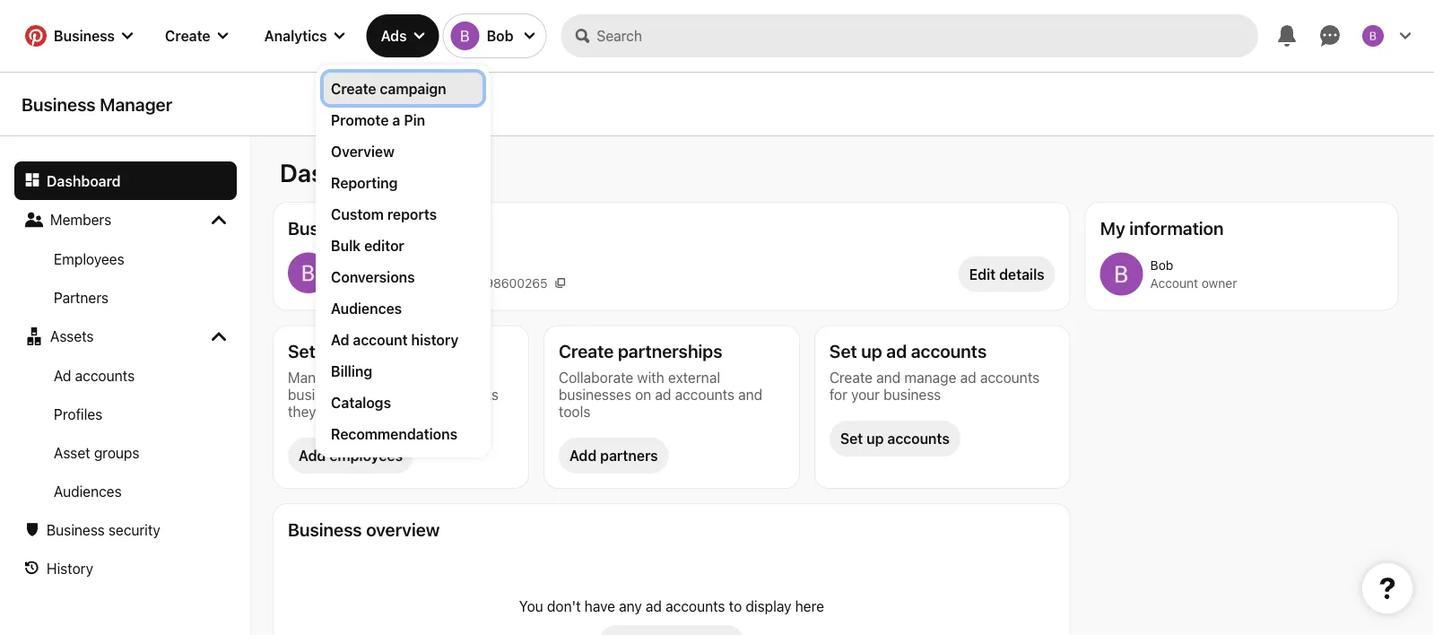 Task type: vqa. For each thing, say whether or not it's contained in the screenshot.
Ad Accounts button
yes



Task type: locate. For each thing, give the bounding box(es) containing it.
profiles
[[54, 405, 103, 422]]

1 business from the left
[[288, 386, 345, 403]]

set inside set up your team manage who works in your business and which ad accounts they're assigned to
[[288, 340, 316, 361]]

0 horizontal spatial dashboard
[[47, 172, 121, 189]]

your up billing
[[345, 340, 382, 361]]

0 horizontal spatial ad
[[54, 367, 71, 384]]

business for business security
[[47, 521, 105, 538]]

up inside set up ad accounts create and manage ad accounts for your business
[[861, 340, 882, 361]]

manage
[[288, 369, 340, 386]]

bob left account switcher arrow icon
[[487, 27, 513, 44]]

1 vertical spatial audiences
[[54, 483, 122, 500]]

1 vertical spatial more sections image
[[212, 329, 226, 344]]

information for business information
[[366, 217, 461, 238]]

who
[[344, 369, 371, 386]]

business down billing
[[288, 386, 345, 403]]

Search text field
[[597, 14, 1258, 57]]

1 add from the left
[[299, 447, 326, 464]]

dashboard image
[[25, 172, 39, 187]]

create up set up accounts button
[[830, 369, 873, 386]]

add for your
[[299, 447, 326, 464]]

reporting
[[331, 174, 398, 191]]

create inside create campaign link
[[331, 80, 376, 97]]

bob image
[[1363, 25, 1384, 47], [288, 252, 329, 293], [1100, 252, 1143, 296]]

2 horizontal spatial your
[[851, 386, 880, 403]]

business for business manager
[[22, 94, 96, 115]]

business badge dropdown menu button image
[[122, 30, 133, 41]]

audiences inside primary navigation header navigation
[[331, 300, 402, 317]]

and left manage
[[877, 369, 901, 386]]

members
[[50, 211, 111, 228]]

ad up manage
[[886, 340, 907, 361]]

0 vertical spatial ad
[[331, 331, 349, 348]]

set up accounts button
[[830, 421, 961, 457]]

create campaign
[[331, 80, 446, 97]]

partnerships
[[618, 340, 723, 361]]

catalogs
[[331, 394, 391, 411]]

collaborate
[[559, 369, 634, 386]]

business manager
[[22, 94, 172, 115]]

add down tools
[[569, 447, 597, 464]]

up inside button
[[867, 430, 884, 447]]

to inside set up your team manage who works in your business and which ad accounts they're assigned to
[[399, 403, 412, 420]]

partners button
[[14, 278, 237, 317]]

campaign
[[380, 80, 446, 97]]

add
[[299, 447, 326, 464], [569, 447, 597, 464]]

asset groups button
[[14, 433, 237, 472]]

create for create campaign
[[331, 80, 376, 97]]

0 horizontal spatial audiences
[[54, 483, 122, 500]]

accounts down manage
[[887, 430, 950, 447]]

create inside set up ad accounts create and manage ad accounts for your business
[[830, 369, 873, 386]]

employees
[[329, 447, 403, 464]]

account
[[353, 331, 408, 348]]

people image
[[25, 211, 43, 229]]

business inside set up your team manage who works in your business and which ad accounts they're assigned to
[[288, 386, 345, 403]]

ad up billing
[[331, 331, 349, 348]]

set up the for
[[830, 340, 857, 361]]

business for business
[[54, 27, 115, 44]]

members button
[[14, 200, 237, 239]]

and
[[877, 369, 901, 386], [349, 386, 373, 403], [738, 386, 763, 403]]

pinterest image
[[25, 25, 47, 47]]

create for create
[[165, 27, 210, 44]]

0 horizontal spatial information
[[366, 217, 461, 238]]

0 horizontal spatial add
[[299, 447, 326, 464]]

2 horizontal spatial bob image
[[1363, 25, 1384, 47]]

ad inside create partnerships collaborate with external businesses on ad accounts and tools
[[655, 386, 671, 403]]

works
[[375, 369, 413, 386]]

audiences down asset groups
[[54, 483, 122, 500]]

editor
[[364, 237, 404, 254]]

your right in
[[432, 369, 461, 386]]

bob
[[487, 27, 513, 44], [336, 255, 363, 272], [1151, 257, 1174, 272]]

partners
[[54, 289, 109, 306]]

0 vertical spatial to
[[399, 403, 412, 420]]

don't
[[547, 597, 581, 614]]

account
[[1151, 276, 1198, 291]]

ad inside navigation
[[331, 331, 349, 348]]

more sections image for employees
[[212, 213, 226, 227]]

dashboard up members
[[47, 172, 121, 189]]

2 horizontal spatial and
[[877, 369, 901, 386]]

promote a pin link
[[331, 109, 475, 130]]

pin
[[404, 111, 425, 128]]

asset
[[54, 444, 90, 461]]

and down billing
[[349, 386, 373, 403]]

0 horizontal spatial business
[[288, 386, 345, 403]]

business
[[288, 386, 345, 403], [884, 386, 941, 403]]

2 more sections image from the top
[[212, 329, 226, 344]]

here
[[795, 597, 824, 614]]

1 horizontal spatial information
[[1130, 217, 1224, 238]]

manage
[[905, 369, 957, 386]]

dashboard up "custom"
[[280, 158, 405, 187]]

ad for ad accounts
[[54, 367, 71, 384]]

set inside button
[[840, 430, 863, 447]]

accounts
[[911, 340, 987, 361], [75, 367, 135, 384], [980, 369, 1040, 386], [439, 386, 499, 403], [675, 386, 735, 403], [887, 430, 950, 447], [666, 597, 725, 614]]

1 vertical spatial to
[[729, 597, 742, 614]]

business down add employees
[[288, 518, 362, 540]]

create right 'business badge dropdown menu button' image
[[165, 27, 210, 44]]

1 horizontal spatial business
[[884, 386, 941, 403]]

accounts up profiles button
[[75, 367, 135, 384]]

business down the reporting
[[288, 217, 362, 238]]

ad inside button
[[54, 367, 71, 384]]

business
[[54, 27, 115, 44], [22, 94, 96, 115], [288, 217, 362, 238], [336, 275, 388, 290], [288, 518, 362, 540], [47, 521, 105, 538]]

1 horizontal spatial and
[[738, 386, 763, 403]]

0 vertical spatial more sections image
[[212, 213, 226, 227]]

1 horizontal spatial add
[[569, 447, 597, 464]]

groups
[[94, 444, 139, 461]]

up
[[320, 340, 341, 361], [861, 340, 882, 361], [867, 430, 884, 447]]

business up the history
[[47, 521, 105, 538]]

accounts down partnerships
[[675, 386, 735, 403]]

ad right on
[[655, 386, 671, 403]]

0 horizontal spatial to
[[399, 403, 412, 420]]

create up collaborate
[[559, 340, 614, 361]]

and right external
[[738, 386, 763, 403]]

business left 'business badge dropdown menu button' image
[[54, 27, 115, 44]]

your right the for
[[851, 386, 880, 403]]

accounts inside set up your team manage who works in your business and which ad accounts they're assigned to
[[439, 386, 499, 403]]

set down the for
[[840, 430, 863, 447]]

ads
[[381, 27, 407, 44]]

1109011614398600265
[[410, 275, 548, 290]]

conversions
[[331, 268, 415, 285]]

add down they're
[[299, 447, 326, 464]]

audiences for audiences button
[[54, 483, 122, 500]]

to up recommendations link
[[399, 403, 412, 420]]

dashboard inside button
[[47, 172, 121, 189]]

and inside set up your team manage who works in your business and which ad accounts they're assigned to
[[349, 386, 373, 403]]

create campaign menu item
[[324, 73, 483, 104]]

set inside set up ad accounts create and manage ad accounts for your business
[[830, 340, 857, 361]]

partners
[[600, 447, 658, 464]]

1 horizontal spatial bob
[[487, 27, 513, 44]]

2 add from the left
[[569, 447, 597, 464]]

your inside set up ad accounts create and manage ad accounts for your business
[[851, 386, 880, 403]]

bob inside button
[[487, 27, 513, 44]]

edit details
[[969, 266, 1045, 283]]

0 horizontal spatial bob image
[[288, 252, 329, 293]]

business inside primary navigation header navigation
[[54, 27, 115, 44]]

business down the 'business' button
[[22, 94, 96, 115]]

security image
[[25, 523, 39, 537]]

business up set up accounts button
[[884, 386, 941, 403]]

your
[[345, 340, 382, 361], [432, 369, 461, 386], [851, 386, 880, 403]]

0 horizontal spatial and
[[349, 386, 373, 403]]

2 business from the left
[[884, 386, 941, 403]]

create campaign link
[[331, 78, 475, 99]]

1 horizontal spatial ad
[[331, 331, 349, 348]]

bob down bulk
[[336, 255, 363, 272]]

dashboard button
[[14, 161, 237, 200]]

1 vertical spatial ad
[[54, 367, 71, 384]]

up inside set up your team manage who works in your business and which ad accounts they're assigned to
[[320, 340, 341, 361]]

billing link
[[331, 361, 475, 381]]

set up manage
[[288, 340, 316, 361]]

1 more sections image from the top
[[212, 213, 226, 227]]

which
[[377, 386, 415, 403]]

1 horizontal spatial audiences
[[331, 300, 402, 317]]

business for business id: 1109011614398600265
[[336, 275, 388, 290]]

bob up account
[[1151, 257, 1174, 272]]

up for ad
[[861, 340, 882, 361]]

1 horizontal spatial your
[[432, 369, 461, 386]]

ad down assets
[[54, 367, 71, 384]]

2 information from the left
[[1130, 217, 1224, 238]]

manager
[[100, 94, 172, 115]]

more sections image
[[212, 213, 226, 227], [212, 329, 226, 344]]

1 horizontal spatial bob image
[[1100, 252, 1143, 296]]

reports
[[387, 205, 437, 222]]

details
[[999, 266, 1045, 283]]

ad account history link
[[331, 329, 475, 350]]

0 vertical spatial audiences
[[331, 300, 402, 317]]

overview
[[331, 143, 395, 160]]

business left id:
[[336, 275, 388, 290]]

2 horizontal spatial bob
[[1151, 257, 1174, 272]]

to left display
[[729, 597, 742, 614]]

add inside button
[[299, 447, 326, 464]]

ad
[[331, 331, 349, 348], [54, 367, 71, 384]]

ad account history
[[331, 331, 459, 348]]

create up promote
[[331, 80, 376, 97]]

ad right which
[[419, 386, 435, 403]]

create inside create partnerships collaborate with external businesses on ad accounts and tools
[[559, 340, 614, 361]]

custom reports link
[[331, 204, 475, 224]]

ad accounts
[[54, 367, 135, 384]]

information
[[366, 217, 461, 238], [1130, 217, 1224, 238]]

recommendations link
[[331, 423, 475, 444]]

1 horizontal spatial to
[[729, 597, 742, 614]]

dashboard
[[280, 158, 405, 187], [47, 172, 121, 189]]

audiences down conversions
[[331, 300, 402, 317]]

bulk editor link
[[331, 235, 475, 256]]

promote
[[331, 111, 389, 128]]

set up ad accounts create and manage ad accounts for your business
[[830, 340, 1040, 403]]

set
[[288, 340, 316, 361], [830, 340, 857, 361], [840, 430, 863, 447]]

add inside button
[[569, 447, 597, 464]]

create
[[165, 27, 210, 44], [331, 80, 376, 97], [559, 340, 614, 361], [830, 369, 873, 386]]

bob account owner
[[1151, 257, 1237, 291]]

more sections image inside assets dropdown button
[[212, 329, 226, 344]]

my information
[[1100, 217, 1224, 238]]

audiences
[[331, 300, 402, 317], [54, 483, 122, 500]]

create inside create dropdown button
[[165, 27, 210, 44]]

1 information from the left
[[366, 217, 461, 238]]

audiences inside button
[[54, 483, 122, 500]]

reporting link
[[331, 172, 475, 193]]

accounts inside create partnerships collaborate with external businesses on ad accounts and tools
[[675, 386, 735, 403]]

accounts right in
[[439, 386, 499, 403]]



Task type: describe. For each thing, give the bounding box(es) containing it.
bob inside bob account owner
[[1151, 257, 1174, 272]]

0 horizontal spatial your
[[345, 340, 382, 361]]

businesses
[[559, 386, 631, 403]]

on
[[635, 386, 651, 403]]

add employees
[[299, 447, 403, 464]]

search icon image
[[575, 29, 590, 43]]

audiences link
[[331, 298, 475, 318]]

bulk editor
[[331, 237, 404, 254]]

business inside set up ad accounts create and manage ad accounts for your business
[[884, 386, 941, 403]]

up for your
[[320, 340, 341, 361]]

edit details button
[[959, 256, 1055, 292]]

analytics button
[[250, 14, 359, 57]]

custom
[[331, 205, 384, 222]]

promote a pin
[[331, 111, 425, 128]]

employees
[[54, 250, 124, 267]]

information for my information
[[1130, 217, 1224, 238]]

ad right any
[[646, 597, 662, 614]]

1 horizontal spatial dashboard
[[280, 158, 405, 187]]

add for collaborate
[[569, 447, 597, 464]]

accounts right any
[[666, 597, 725, 614]]

history
[[411, 331, 459, 348]]

asset groups
[[54, 444, 139, 461]]

business for business information
[[288, 217, 362, 238]]

ad inside set up your team manage who works in your business and which ad accounts they're assigned to
[[419, 386, 435, 403]]

create partnerships collaborate with external businesses on ad accounts and tools
[[559, 340, 763, 420]]

set for set up your team
[[288, 340, 316, 361]]

bob button
[[444, 14, 546, 57]]

edit
[[969, 266, 996, 283]]

history button
[[14, 549, 237, 588]]

my
[[1100, 217, 1125, 238]]

business for business overview
[[288, 518, 362, 540]]

business security button
[[14, 510, 237, 549]]

security
[[108, 521, 160, 538]]

team
[[386, 340, 427, 361]]

and inside create partnerships collaborate with external businesses on ad accounts and tools
[[738, 386, 763, 403]]

owner
[[1202, 276, 1237, 291]]

bob image for my information
[[1100, 252, 1143, 296]]

a
[[392, 111, 400, 128]]

business id: 1109011614398600265
[[336, 275, 548, 290]]

bob image for business information
[[288, 252, 329, 293]]

history image
[[25, 561, 39, 576]]

catalogs link
[[331, 392, 475, 413]]

business information
[[288, 217, 461, 238]]

assets button
[[14, 317, 237, 356]]

ad accounts button
[[14, 356, 237, 395]]

billing
[[331, 362, 372, 379]]

ad for ad account history
[[331, 331, 349, 348]]

analytics
[[264, 27, 327, 44]]

account switcher arrow icon image
[[524, 30, 535, 41]]

overview
[[366, 518, 440, 540]]

employees button
[[14, 239, 237, 278]]

assigned
[[337, 403, 395, 420]]

recommendations
[[331, 425, 458, 442]]

id:
[[391, 275, 407, 290]]

assets
[[50, 327, 94, 344]]

set for set up ad accounts
[[830, 340, 857, 361]]

add partners
[[569, 447, 658, 464]]

accounts inside ad accounts button
[[75, 367, 135, 384]]

primary navigation header navigation
[[11, 4, 1423, 457]]

history
[[47, 560, 93, 577]]

you don't have any ad accounts to display here
[[519, 597, 824, 614]]

add employees button
[[288, 438, 414, 474]]

ad right manage
[[960, 369, 976, 386]]

audiences button
[[14, 472, 237, 510]]

tools
[[559, 403, 591, 420]]

bulk
[[331, 237, 361, 254]]

conversions link
[[331, 266, 475, 287]]

for
[[830, 386, 848, 403]]

audiences for audiences link
[[331, 300, 402, 317]]

assets image
[[25, 327, 43, 345]]

display
[[746, 597, 792, 614]]

any
[[619, 597, 642, 614]]

overview link
[[331, 141, 475, 161]]

custom reports
[[331, 205, 437, 222]]

and inside set up ad accounts create and manage ad accounts for your business
[[877, 369, 901, 386]]

accounts right manage
[[980, 369, 1040, 386]]

business overview
[[288, 518, 440, 540]]

with
[[637, 369, 665, 386]]

you
[[519, 597, 543, 614]]

up for accounts
[[867, 430, 884, 447]]

in
[[417, 369, 428, 386]]

they're
[[288, 403, 333, 420]]

0 horizontal spatial bob
[[336, 255, 363, 272]]

bob image
[[451, 22, 479, 50]]

ads button
[[366, 14, 439, 57]]

accounts up manage
[[911, 340, 987, 361]]

business security
[[47, 521, 160, 538]]

create button
[[151, 14, 243, 57]]

add partners button
[[559, 438, 669, 474]]

set up accounts
[[840, 430, 950, 447]]

business button
[[14, 14, 144, 57]]

accounts inside set up accounts button
[[887, 430, 950, 447]]

create for create partnerships collaborate with external businesses on ad accounts and tools
[[559, 340, 614, 361]]

profiles button
[[14, 395, 237, 433]]

have
[[585, 597, 615, 614]]

more sections image for ad accounts
[[212, 329, 226, 344]]



